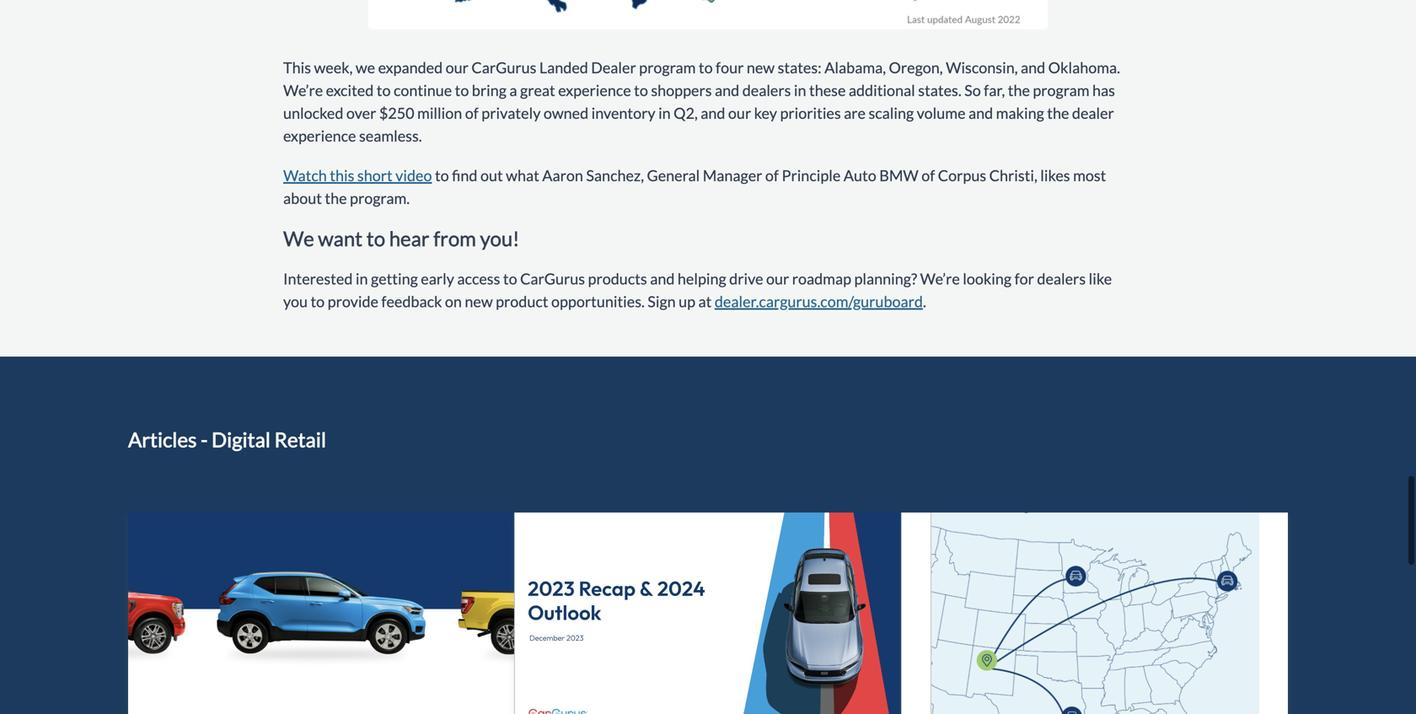 Task type: describe. For each thing, give the bounding box(es) containing it.
auto
[[844, 166, 877, 184]]

of inside this week, we expanded our cargurus landed dealer program to four new states: alabama, oregon, wisconsin, and oklahoma. we're excited to continue to bring a great experience to shoppers and dealers in these additional states. so far, the program has unlocked over $250 million of privately owned inventory in q2, and our key priorities are scaling volume and making the dealer experience seamless.
[[465, 104, 479, 122]]

1 horizontal spatial in
[[658, 104, 671, 122]]

in inside "interested in getting early access to cargurus products and helping drive our roadmap planning? we're looking for dealers like you to provide feedback on new product opportunities. sign up at"
[[356, 269, 368, 288]]

on
[[445, 292, 462, 311]]

1 vertical spatial experience
[[283, 126, 356, 145]]

to right you at the top left
[[311, 292, 325, 311]]

dealers inside this week, we expanded our cargurus landed dealer program to four new states: alabama, oregon, wisconsin, and oklahoma. we're excited to continue to bring a great experience to shoppers and dealers in these additional states. so far, the program has unlocked over $250 million of privately owned inventory in q2, and our key priorities are scaling volume and making the dealer experience seamless.
[[742, 81, 791, 99]]

to left hear
[[366, 226, 385, 250]]

dealer.cargurus.com/guruboard link
[[715, 292, 923, 311]]

roadmap
[[792, 269, 851, 288]]

these
[[809, 81, 846, 99]]

dealer.cargurus.com/guruboard .
[[715, 292, 926, 311]]

cargurus inside this week, we expanded our cargurus landed dealer program to four new states: alabama, oregon, wisconsin, and oklahoma. we're excited to continue to bring a great experience to shoppers and dealers in these additional states. so far, the program has unlocked over $250 million of privately owned inventory in q2, and our key priorities are scaling volume and making the dealer experience seamless.
[[472, 58, 536, 77]]

to up $250
[[377, 81, 391, 99]]

we're inside "interested in getting early access to cargurus products and helping drive our roadmap planning? we're looking for dealers like you to provide feedback on new product opportunities. sign up at"
[[920, 269, 960, 288]]

alabama,
[[825, 58, 886, 77]]

interested
[[283, 269, 353, 288]]

products
[[588, 269, 647, 288]]

short
[[357, 166, 393, 184]]

new inside "interested in getting early access to cargurus products and helping drive our roadmap planning? we're looking for dealers like you to provide feedback on new product opportunities. sign up at"
[[465, 292, 493, 311]]

find
[[452, 166, 478, 184]]

drive
[[729, 269, 763, 288]]

.
[[923, 292, 926, 311]]

million
[[417, 104, 462, 122]]

we want to hear from you!
[[283, 226, 520, 250]]

additional
[[849, 81, 915, 99]]

getting
[[371, 269, 418, 288]]

sign
[[648, 292, 676, 311]]

oklahoma.
[[1048, 58, 1120, 77]]

priorities
[[780, 104, 841, 122]]

0 vertical spatial the
[[1008, 81, 1030, 99]]

key
[[754, 104, 777, 122]]

-
[[201, 427, 208, 451]]

to left bring
[[455, 81, 469, 99]]

feedback
[[381, 292, 442, 311]]

over
[[346, 104, 376, 122]]

unlocked
[[283, 104, 343, 122]]

to up inventory
[[634, 81, 648, 99]]

what
[[506, 166, 539, 184]]

this
[[283, 58, 311, 77]]

to up 'product'
[[503, 269, 517, 288]]

principle
[[782, 166, 841, 184]]

this
[[330, 166, 354, 184]]

far,
[[984, 81, 1005, 99]]

looking
[[963, 269, 1012, 288]]

inventory
[[591, 104, 656, 122]]

and inside "interested in getting early access to cargurus products and helping drive our roadmap planning? we're looking for dealers like you to provide feedback on new product opportunities. sign up at"
[[650, 269, 675, 288]]

most
[[1073, 166, 1106, 184]]

dealer
[[1072, 104, 1114, 122]]

likes
[[1040, 166, 1070, 184]]

excited
[[326, 81, 374, 99]]

the inside to find out what aaron sanchez, general manager of principle auto bmw of corpus christi, likes most about the program.
[[325, 189, 347, 207]]

to find out what aaron sanchez, general manager of principle auto bmw of corpus christi, likes most about the program.
[[283, 166, 1106, 207]]

continue
[[394, 81, 452, 99]]

and down four
[[715, 81, 739, 99]]

0 horizontal spatial our
[[446, 58, 469, 77]]

manager
[[703, 166, 762, 184]]

access
[[457, 269, 500, 288]]

you
[[283, 292, 308, 311]]

3 image to illustrate article content image from the left
[[902, 512, 1288, 714]]

want
[[318, 226, 363, 250]]

0 vertical spatial experience
[[558, 81, 631, 99]]

early
[[421, 269, 454, 288]]

for
[[1015, 269, 1034, 288]]

watch this short video
[[283, 166, 432, 184]]

out
[[480, 166, 503, 184]]

articles - digital retail
[[128, 427, 326, 451]]

at
[[698, 292, 712, 311]]

wisconsin,
[[946, 58, 1018, 77]]

1 vertical spatial program
[[1033, 81, 1090, 99]]

articles
[[128, 427, 197, 451]]

digital
[[212, 427, 271, 451]]

dealer
[[591, 58, 636, 77]]

landed
[[539, 58, 588, 77]]

cargurus inside "interested in getting early access to cargurus products and helping drive our roadmap planning? we're looking for dealers like you to provide feedback on new product opportunities. sign up at"
[[520, 269, 585, 288]]

week,
[[314, 58, 353, 77]]

to left four
[[699, 58, 713, 77]]

shoppers
[[651, 81, 712, 99]]

like
[[1089, 269, 1112, 288]]



Task type: locate. For each thing, give the bounding box(es) containing it.
dealers up key
[[742, 81, 791, 99]]

bmw
[[879, 166, 919, 184]]

1 horizontal spatial the
[[1008, 81, 1030, 99]]

0 horizontal spatial the
[[325, 189, 347, 207]]

experience down dealer
[[558, 81, 631, 99]]

1 vertical spatial we're
[[920, 269, 960, 288]]

image to illustrate article content image
[[128, 512, 514, 705], [515, 512, 901, 714], [902, 512, 1288, 714]]

are
[[844, 104, 866, 122]]

the down this
[[325, 189, 347, 207]]

in
[[794, 81, 806, 99], [658, 104, 671, 122], [356, 269, 368, 288]]

0 horizontal spatial new
[[465, 292, 493, 311]]

about
[[283, 189, 322, 207]]

retail
[[274, 427, 326, 451]]

expanded
[[378, 58, 443, 77]]

we're down the this at the left
[[283, 81, 323, 99]]

q2,
[[674, 104, 698, 122]]

1 horizontal spatial experience
[[558, 81, 631, 99]]

hear
[[389, 226, 429, 250]]

2 image to illustrate article content image from the left
[[515, 512, 901, 714]]

dealers
[[742, 81, 791, 99], [1037, 269, 1086, 288]]

1 image to illustrate article content image from the left
[[128, 512, 514, 705]]

watch this short video link
[[283, 166, 432, 184]]

new inside this week, we expanded our cargurus landed dealer program to four new states: alabama, oregon, wisconsin, and oklahoma. we're excited to continue to bring a great experience to shoppers and dealers in these additional states. so far, the program has unlocked over $250 million of privately owned inventory in q2, and our key priorities are scaling volume and making the dealer experience seamless.
[[747, 58, 775, 77]]

scaling
[[869, 104, 914, 122]]

0 horizontal spatial program
[[639, 58, 696, 77]]

0 vertical spatial we're
[[283, 81, 323, 99]]

our
[[446, 58, 469, 77], [728, 104, 751, 122], [766, 269, 789, 288]]

owned
[[544, 104, 589, 122]]

we're inside this week, we expanded our cargurus landed dealer program to four new states: alabama, oregon, wisconsin, and oklahoma. we're excited to continue to bring a great experience to shoppers and dealers in these additional states. so far, the program has unlocked over $250 million of privately owned inventory in q2, and our key priorities are scaling volume and making the dealer experience seamless.
[[283, 81, 323, 99]]

of left principle
[[765, 166, 779, 184]]

a
[[510, 81, 517, 99]]

0 vertical spatial cargurus
[[472, 58, 536, 77]]

1 horizontal spatial our
[[728, 104, 751, 122]]

dealers right the for
[[1037, 269, 1086, 288]]

general
[[647, 166, 700, 184]]

and up 'sign'
[[650, 269, 675, 288]]

volume
[[917, 104, 966, 122]]

states.
[[918, 81, 962, 99]]

our left key
[[728, 104, 751, 122]]

has
[[1093, 81, 1115, 99]]

we're up .
[[920, 269, 960, 288]]

sanchez,
[[586, 166, 644, 184]]

from
[[433, 226, 476, 250]]

0 horizontal spatial in
[[356, 269, 368, 288]]

0 horizontal spatial dealers
[[742, 81, 791, 99]]

program up shoppers
[[639, 58, 696, 77]]

new down access
[[465, 292, 493, 311]]

2 vertical spatial in
[[356, 269, 368, 288]]

to left find
[[435, 166, 449, 184]]

in left q2,
[[658, 104, 671, 122]]

the
[[1008, 81, 1030, 99], [1047, 104, 1069, 122], [325, 189, 347, 207]]

and down so
[[969, 104, 993, 122]]

2 vertical spatial the
[[325, 189, 347, 207]]

our inside "interested in getting early access to cargurus products and helping drive our roadmap planning? we're looking for dealers like you to provide feedback on new product opportunities. sign up at"
[[766, 269, 789, 288]]

program
[[639, 58, 696, 77], [1033, 81, 1090, 99]]

2 horizontal spatial of
[[922, 166, 935, 184]]

up
[[679, 292, 696, 311]]

0 horizontal spatial we're
[[283, 81, 323, 99]]

of down bring
[[465, 104, 479, 122]]

program.
[[350, 189, 410, 207]]

2 horizontal spatial the
[[1047, 104, 1069, 122]]

seamless.
[[359, 126, 422, 145]]

the left dealer
[[1047, 104, 1069, 122]]

aaron
[[542, 166, 583, 184]]

1 horizontal spatial dealers
[[1037, 269, 1086, 288]]

and up the making at the top of page
[[1021, 58, 1045, 77]]

opportunities.
[[551, 292, 645, 311]]

and
[[1021, 58, 1045, 77], [715, 81, 739, 99], [701, 104, 725, 122], [969, 104, 993, 122], [650, 269, 675, 288]]

four
[[716, 58, 744, 77]]

helping
[[678, 269, 726, 288]]

0 vertical spatial new
[[747, 58, 775, 77]]

program down oklahoma.
[[1033, 81, 1090, 99]]

and right q2,
[[701, 104, 725, 122]]

dealer.cargurus.com/guruboard
[[715, 292, 923, 311]]

our right drive
[[766, 269, 789, 288]]

we
[[283, 226, 314, 250]]

corpus
[[938, 166, 986, 184]]

1 vertical spatial cargurus
[[520, 269, 585, 288]]

experience down unlocked at the top of the page
[[283, 126, 356, 145]]

video
[[395, 166, 432, 184]]

our up continue at top left
[[446, 58, 469, 77]]

in down states:
[[794, 81, 806, 99]]

we
[[356, 58, 375, 77]]

2 horizontal spatial in
[[794, 81, 806, 99]]

0 vertical spatial dealers
[[742, 81, 791, 99]]

of right the bmw
[[922, 166, 935, 184]]

planning?
[[854, 269, 917, 288]]

$250
[[379, 104, 414, 122]]

to
[[699, 58, 713, 77], [377, 81, 391, 99], [455, 81, 469, 99], [634, 81, 648, 99], [435, 166, 449, 184], [366, 226, 385, 250], [503, 269, 517, 288], [311, 292, 325, 311]]

privately
[[482, 104, 541, 122]]

1 vertical spatial our
[[728, 104, 751, 122]]

1 horizontal spatial program
[[1033, 81, 1090, 99]]

dealers inside "interested in getting early access to cargurus products and helping drive our roadmap planning? we're looking for dealers like you to provide feedback on new product opportunities. sign up at"
[[1037, 269, 1086, 288]]

provide
[[328, 292, 378, 311]]

1 vertical spatial new
[[465, 292, 493, 311]]

this week, we expanded our cargurus landed dealer program to four new states: alabama, oregon, wisconsin, and oklahoma. we're excited to continue to bring a great experience to shoppers and dealers in these additional states. so far, the program has unlocked over $250 million of privately owned inventory in q2, and our key priorities are scaling volume and making the dealer experience seamless.
[[283, 58, 1120, 145]]

1 horizontal spatial of
[[765, 166, 779, 184]]

christi,
[[989, 166, 1038, 184]]

interested in getting early access to cargurus products and helping drive our roadmap planning? we're looking for dealers like you to provide feedback on new product opportunities. sign up at
[[283, 269, 1112, 311]]

1 vertical spatial in
[[658, 104, 671, 122]]

great
[[520, 81, 555, 99]]

0 vertical spatial our
[[446, 58, 469, 77]]

0 horizontal spatial of
[[465, 104, 479, 122]]

2 horizontal spatial our
[[766, 269, 789, 288]]

cargurus up 'product'
[[520, 269, 585, 288]]

1 vertical spatial the
[[1047, 104, 1069, 122]]

watch
[[283, 166, 327, 184]]

1 horizontal spatial image to illustrate article content image
[[515, 512, 901, 714]]

cargurus
[[472, 58, 536, 77], [520, 269, 585, 288]]

we're
[[283, 81, 323, 99], [920, 269, 960, 288]]

to inside to find out what aaron sanchez, general manager of principle auto bmw of corpus christi, likes most about the program.
[[435, 166, 449, 184]]

of
[[465, 104, 479, 122], [765, 166, 779, 184], [922, 166, 935, 184]]

bring
[[472, 81, 507, 99]]

0 vertical spatial in
[[794, 81, 806, 99]]

oregon,
[[889, 58, 943, 77]]

experience
[[558, 81, 631, 99], [283, 126, 356, 145]]

states:
[[778, 58, 822, 77]]

0 vertical spatial program
[[639, 58, 696, 77]]

1 horizontal spatial new
[[747, 58, 775, 77]]

product
[[496, 292, 548, 311]]

cargurus up a
[[472, 58, 536, 77]]

the up the making at the top of page
[[1008, 81, 1030, 99]]

new right four
[[747, 58, 775, 77]]

making
[[996, 104, 1044, 122]]

1 horizontal spatial we're
[[920, 269, 960, 288]]

0 horizontal spatial image to illustrate article content image
[[128, 512, 514, 705]]

0 horizontal spatial experience
[[283, 126, 356, 145]]

you!
[[480, 226, 520, 250]]

so
[[965, 81, 981, 99]]

2 horizontal spatial image to illustrate article content image
[[902, 512, 1288, 714]]

in up provide
[[356, 269, 368, 288]]

1 vertical spatial dealers
[[1037, 269, 1086, 288]]

2 vertical spatial our
[[766, 269, 789, 288]]



Task type: vqa. For each thing, say whether or not it's contained in the screenshot.
hoped
no



